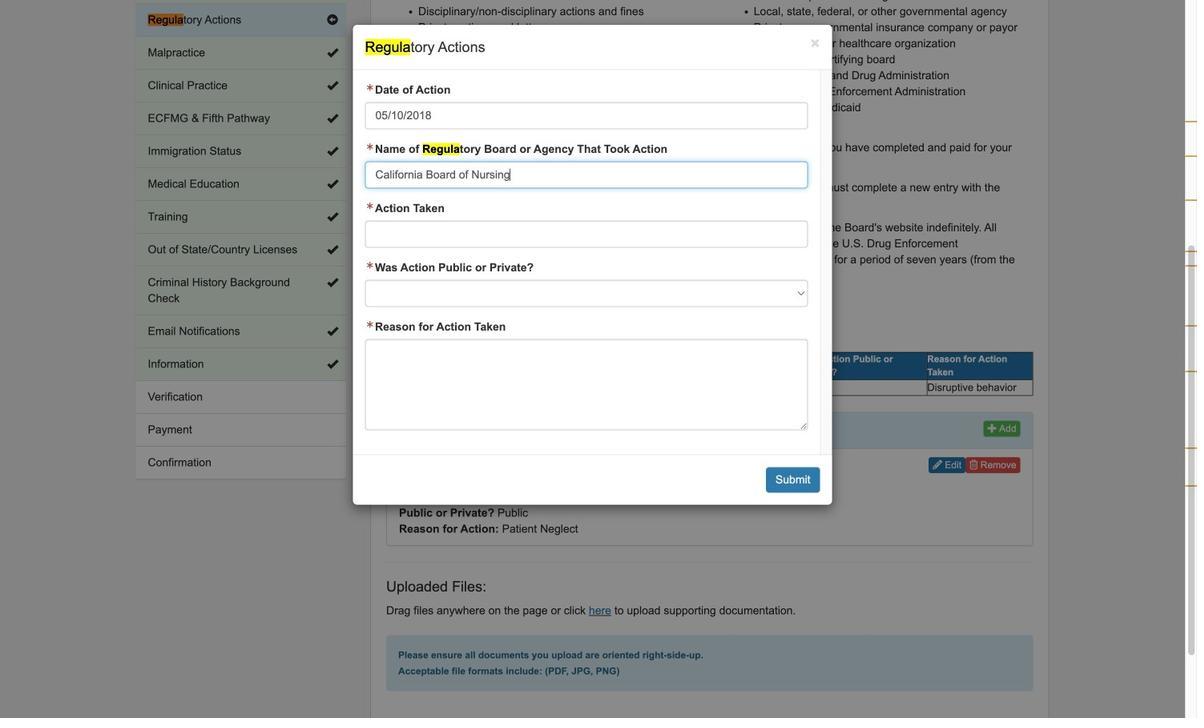 Task type: locate. For each thing, give the bounding box(es) containing it.
2 vertical spatial ok image
[[327, 244, 338, 256]]

3 fw image from the top
[[365, 321, 375, 329]]

2 fw image from the top
[[365, 143, 375, 151]]

plus image
[[988, 423, 997, 433]]

0 vertical spatial fw image
[[365, 202, 375, 210]]

pencil image
[[933, 461, 942, 470]]

None submit
[[766, 468, 820, 493]]

3 ok image from the top
[[327, 244, 338, 256]]

1 vertical spatial fw image
[[365, 143, 375, 151]]

trash o image
[[969, 461, 978, 470]]

fw image
[[365, 202, 375, 210], [365, 262, 375, 270]]

None text field
[[365, 340, 808, 431]]

2 vertical spatial fw image
[[365, 321, 375, 329]]

None text field
[[365, 162, 808, 189], [365, 221, 808, 248], [365, 162, 808, 189], [365, 221, 808, 248]]

MM/DD/YYYY text field
[[365, 102, 808, 130]]

0 vertical spatial ok image
[[327, 47, 338, 58]]

0 vertical spatial fw image
[[365, 84, 375, 92]]

ok image
[[327, 80, 338, 91], [327, 146, 338, 157], [327, 179, 338, 190], [327, 212, 338, 223], [327, 277, 338, 288], [327, 326, 338, 337], [327, 359, 338, 370]]

2 fw image from the top
[[365, 262, 375, 270]]

ok image
[[327, 47, 338, 58], [327, 113, 338, 124], [327, 244, 338, 256]]

4 ok image from the top
[[327, 212, 338, 223]]

1 vertical spatial ok image
[[327, 113, 338, 124]]

1 ok image from the top
[[327, 80, 338, 91]]

1 vertical spatial fw image
[[365, 262, 375, 270]]

fw image
[[365, 84, 375, 92], [365, 143, 375, 151], [365, 321, 375, 329]]



Task type: describe. For each thing, give the bounding box(es) containing it.
1 fw image from the top
[[365, 202, 375, 210]]

3 ok image from the top
[[327, 179, 338, 190]]

7 ok image from the top
[[327, 359, 338, 370]]

2 ok image from the top
[[327, 146, 338, 157]]

1 fw image from the top
[[365, 84, 375, 92]]

circle arrow left image
[[327, 14, 338, 26]]

2 ok image from the top
[[327, 113, 338, 124]]

5 ok image from the top
[[327, 277, 338, 288]]

1 ok image from the top
[[327, 47, 338, 58]]

6 ok image from the top
[[327, 326, 338, 337]]



Task type: vqa. For each thing, say whether or not it's contained in the screenshot.
plus image
yes



